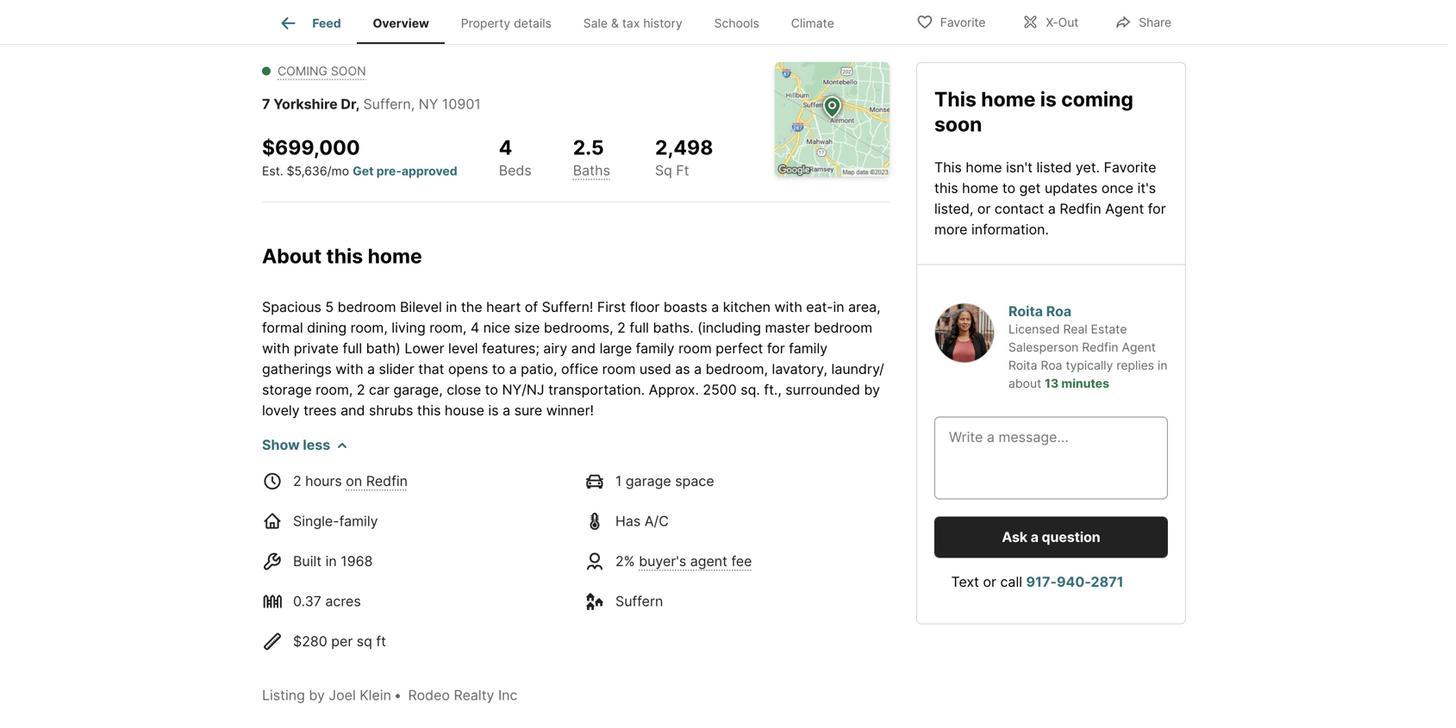 Task type: locate. For each thing, give the bounding box(es) containing it.
1 roita from the top
[[1009, 303, 1043, 320]]

family up lavatory,
[[789, 340, 828, 357]]

1 horizontal spatial 7 yorkshire dr, suffern, ny 10901 image
[[916, 0, 1186, 41]]

for down it's
[[1148, 200, 1166, 217]]

0 horizontal spatial favorite
[[940, 15, 986, 30]]

0 vertical spatial roa
[[1046, 303, 1072, 320]]

replies
[[1117, 358, 1155, 373]]

living
[[392, 319, 426, 336]]

suffern!
[[542, 299, 593, 315]]

to right "close"
[[485, 381, 498, 398]]

room, up the "level"
[[430, 319, 467, 336]]

by inside the 'spacious 5 bedroom bilevel in the heart of suffern! first floor boasts a kitchen with eat-in area, formal dining room, living room, 4 nice size bedrooms, 2 full baths. (including master bedroom with private full bath) lower level features; airy and large family room perfect for family gatherings with a slider that opens to a patio, office room used as a bedroom, lavatory, laundry/ storage room, 2 car garage, close to ny/nj transportation.    approx. 2500 sq. ft., surrounded by lovely trees and shrubs this house is a sure winner!'
[[864, 381, 880, 398]]

room down large
[[602, 361, 636, 377]]

1 this from the top
[[935, 87, 977, 111]]

1 horizontal spatial suffern
[[616, 593, 663, 610]]

this inside this home isn't listed yet. favorite this home to get updates once it's listed, or contact a redfin
[[935, 159, 962, 176]]

1 horizontal spatial for
[[1148, 200, 1166, 217]]

room up as on the bottom of page
[[679, 340, 712, 357]]

0 vertical spatial 4
[[499, 135, 512, 159]]

2 left car
[[357, 381, 365, 398]]

listing
[[262, 687, 305, 704]]

1 horizontal spatial bedroom
[[814, 319, 873, 336]]

a down updates
[[1048, 200, 1056, 217]]

4 inside 4 beds
[[499, 135, 512, 159]]

, left ny
[[411, 96, 415, 113]]

0 horizontal spatial 4
[[471, 319, 479, 336]]

0 horizontal spatial is
[[488, 402, 499, 419]]

in right replies
[[1158, 358, 1168, 373]]

sq
[[655, 162, 672, 179]]

klein
[[360, 687, 391, 704]]

Write a message... text field
[[949, 427, 1154, 489]]

this down garage, at left
[[417, 402, 441, 419]]

with down private on the left of the page
[[336, 361, 363, 377]]

0 horizontal spatial 7 yorkshire dr, suffern, ny 10901 image
[[262, 0, 910, 41]]

approved
[[402, 164, 458, 178]]

this up listed,
[[935, 180, 958, 197]]

full down floor
[[630, 319, 649, 336]]

this right about
[[326, 244, 363, 268]]

or inside this home isn't listed yet. favorite this home to get updates once it's listed, or contact a redfin
[[978, 200, 991, 217]]

0 vertical spatial or
[[978, 200, 991, 217]]

0 vertical spatial room
[[679, 340, 712, 357]]

or right listed,
[[978, 200, 991, 217]]

1 horizontal spatial is
[[1040, 87, 1057, 111]]

trees
[[304, 402, 337, 419]]

gatherings
[[262, 361, 332, 377]]

1 vertical spatial suffern
[[616, 593, 663, 610]]

family up the used
[[636, 340, 675, 357]]

with up the master
[[775, 299, 802, 315]]

0 vertical spatial this
[[935, 87, 977, 111]]

redfin down updates
[[1060, 200, 1102, 217]]

0 vertical spatial suffern
[[363, 96, 411, 113]]

redfin down 'estate'
[[1082, 340, 1119, 355]]

bedroom,
[[706, 361, 768, 377]]

redfin inside this home isn't listed yet. favorite this home to get updates once it's listed, or contact a redfin
[[1060, 200, 1102, 217]]

7 yorkshire dr, suffern, ny 10901 image
[[262, 0, 910, 41], [916, 0, 1186, 41]]

patio,
[[521, 361, 557, 377]]

1 garage space
[[616, 473, 714, 489]]

less
[[303, 436, 330, 453]]

boasts
[[664, 299, 708, 315]]

2% buyer's agent fee
[[616, 553, 752, 570]]

1 horizontal spatial by
[[864, 381, 880, 398]]

yorkshire
[[273, 96, 338, 113]]

overview
[[373, 16, 429, 30]]

coming soon link
[[278, 64, 366, 78]]

is left coming
[[1040, 87, 1057, 111]]

1 horizontal spatial 2
[[357, 381, 365, 398]]

soon
[[331, 64, 366, 78]]

sq
[[357, 633, 372, 650]]

2 roita from the top
[[1009, 358, 1038, 373]]

0 horizontal spatial and
[[341, 402, 365, 419]]

is inside the 'spacious 5 bedroom bilevel in the heart of suffern! first floor boasts a kitchen with eat-in area, formal dining room, living room, 4 nice size bedrooms, 2 full baths. (including master bedroom with private full bath) lower level features; airy and large family room perfect for family gatherings with a slider that opens to a patio, office room used as a bedroom, lavatory, laundry/ storage room, 2 car garage, close to ny/nj transportation.    approx. 2500 sq. ft., surrounded by lovely trees and shrubs this house is a sure winner!'
[[488, 402, 499, 419]]

roita inside roita roa licensed real estate salesperson redfin agent
[[1009, 303, 1043, 320]]

4 up the beds
[[499, 135, 512, 159]]

1 vertical spatial this
[[935, 159, 962, 176]]

storage
[[262, 381, 312, 398]]

2 horizontal spatial this
[[935, 180, 958, 197]]

1 vertical spatial by
[[309, 687, 325, 704]]

0 vertical spatial bedroom
[[338, 299, 396, 315]]

surrounded
[[786, 381, 860, 398]]

nice
[[483, 319, 510, 336]]

,
[[356, 96, 360, 113], [411, 96, 415, 113]]

laundry/
[[832, 361, 884, 377]]

roa inside roita roa licensed real estate salesperson redfin agent
[[1046, 303, 1072, 320]]

1 vertical spatial favorite
[[1104, 159, 1157, 176]]

&
[[611, 16, 619, 30]]

roa inside roita roa typically replies in about
[[1041, 358, 1063, 373]]

, down soon
[[356, 96, 360, 113]]

tab list
[[262, 0, 864, 44]]

0 horizontal spatial suffern
[[363, 96, 411, 113]]

to down features;
[[492, 361, 505, 377]]

fee
[[731, 553, 752, 570]]

0 horizontal spatial with
[[262, 340, 290, 357]]

0 vertical spatial this
[[935, 180, 958, 197]]

once
[[1102, 180, 1134, 197]]

bedroom
[[338, 299, 396, 315], [814, 319, 873, 336]]

information.
[[972, 221, 1049, 238]]

0.37 acres
[[293, 593, 361, 610]]

0 vertical spatial is
[[1040, 87, 1057, 111]]

1 vertical spatial for
[[767, 340, 785, 357]]

home left isn't
[[966, 159, 1002, 176]]

licensed
[[1009, 322, 1060, 337]]

roita roa link
[[1009, 303, 1072, 320]]

1 vertical spatial with
[[262, 340, 290, 357]]

this up listed,
[[935, 159, 962, 176]]

out
[[1058, 15, 1079, 30]]

by down laundry/
[[864, 381, 880, 398]]

ask a question button
[[935, 517, 1168, 558]]

a right ask
[[1031, 529, 1039, 546]]

listing by joel klein • rodeo realty inc
[[262, 687, 518, 704]]

favorite button
[[902, 4, 1000, 39]]

is right the house
[[488, 402, 499, 419]]

2 up large
[[617, 319, 626, 336]]

has
[[616, 513, 641, 530]]

home
[[981, 87, 1036, 111], [966, 159, 1002, 176], [962, 180, 999, 197], [368, 244, 422, 268]]

close
[[447, 381, 481, 398]]

0 vertical spatial and
[[571, 340, 596, 357]]

roita inside roita roa typically replies in about
[[1009, 358, 1038, 373]]

2 vertical spatial with
[[336, 361, 363, 377]]

climate
[[791, 16, 834, 30]]

this inside this home is coming soon
[[935, 87, 977, 111]]

agent down once
[[1105, 200, 1144, 217]]

climate tab
[[775, 3, 850, 44]]

1 vertical spatial and
[[341, 402, 365, 419]]

for down the master
[[767, 340, 785, 357]]

2500
[[703, 381, 737, 398]]

for inside the 'spacious 5 bedroom bilevel in the heart of suffern! first floor boasts a kitchen with eat-in area, formal dining room, living room, 4 nice size bedrooms, 2 full baths. (including master bedroom with private full bath) lower level features; airy and large family room perfect for family gatherings with a slider that opens to a patio, office room used as a bedroom, lavatory, laundry/ storage room, 2 car garage, close to ny/nj transportation.    approx. 2500 sq. ft., surrounded by lovely trees and shrubs this house is a sure winner!'
[[767, 340, 785, 357]]

1 7 yorkshire dr, suffern, ny 10901 image from the left
[[262, 0, 910, 41]]

yet.
[[1076, 159, 1100, 176]]

home up soon
[[981, 87, 1036, 111]]

redfin right on
[[366, 473, 408, 489]]

0 vertical spatial agent
[[1105, 200, 1144, 217]]

1 vertical spatial redfin
[[1082, 340, 1119, 355]]

0 vertical spatial 2
[[617, 319, 626, 336]]

suffern right 'dr'
[[363, 96, 411, 113]]

1 horizontal spatial and
[[571, 340, 596, 357]]

acres
[[325, 593, 361, 610]]

full left bath) at the left
[[343, 340, 362, 357]]

0 vertical spatial redfin
[[1060, 200, 1102, 217]]

0 vertical spatial favorite
[[940, 15, 986, 30]]

on
[[346, 473, 362, 489]]

1 vertical spatial roa
[[1041, 358, 1063, 373]]

0 horizontal spatial this
[[326, 244, 363, 268]]

2 left 'hours'
[[293, 473, 301, 489]]

0 horizontal spatial family
[[339, 513, 378, 530]]

1 horizontal spatial favorite
[[1104, 159, 1157, 176]]

or left "call" at the right bottom of page
[[983, 574, 997, 591]]

sale
[[583, 16, 608, 30]]

1 vertical spatial is
[[488, 402, 499, 419]]

suffern down 2%
[[616, 593, 663, 610]]

sale & tax history tab
[[568, 3, 699, 44]]

1 vertical spatial roita
[[1009, 358, 1038, 373]]

2 horizontal spatial 2
[[617, 319, 626, 336]]

to left "get"
[[1003, 180, 1016, 197]]

a up (including
[[711, 299, 719, 315]]

office
[[561, 361, 598, 377]]

1 , from the left
[[356, 96, 360, 113]]

roita up licensed
[[1009, 303, 1043, 320]]

on redfin link
[[346, 473, 408, 489]]

2.5
[[573, 135, 604, 159]]

agent
[[1105, 200, 1144, 217], [1122, 340, 1156, 355]]

to inside this home isn't listed yet. favorite this home to get updates once it's listed, or contact a redfin
[[1003, 180, 1016, 197]]

2 , from the left
[[411, 96, 415, 113]]

for
[[1148, 200, 1166, 217], [767, 340, 785, 357]]

1 horizontal spatial this
[[417, 402, 441, 419]]

2 horizontal spatial with
[[775, 299, 802, 315]]

by left joel
[[309, 687, 325, 704]]

room
[[679, 340, 712, 357], [602, 361, 636, 377]]

4 down the
[[471, 319, 479, 336]]

1 horizontal spatial ,
[[411, 96, 415, 113]]

this
[[935, 87, 977, 111], [935, 159, 962, 176]]

in left the
[[446, 299, 457, 315]]

roa up 13
[[1041, 358, 1063, 373]]

2 this from the top
[[935, 159, 962, 176]]

or
[[978, 200, 991, 217], [983, 574, 997, 591]]

listed
[[1037, 159, 1072, 176]]

0 vertical spatial roita
[[1009, 303, 1043, 320]]

a inside this home isn't listed yet. favorite this home to get updates once it's listed, or contact a redfin
[[1048, 200, 1056, 217]]

heart
[[486, 299, 521, 315]]

room, up trees
[[316, 381, 353, 398]]

1 horizontal spatial full
[[630, 319, 649, 336]]

2 vertical spatial this
[[417, 402, 441, 419]]

in right built
[[326, 553, 337, 570]]

1 vertical spatial agent
[[1122, 340, 1156, 355]]

is
[[1040, 87, 1057, 111], [488, 402, 499, 419]]

for inside agent for more information.
[[1148, 200, 1166, 217]]

roita
[[1009, 303, 1043, 320], [1009, 358, 1038, 373]]

this up soon
[[935, 87, 977, 111]]

0 vertical spatial for
[[1148, 200, 1166, 217]]

0 horizontal spatial for
[[767, 340, 785, 357]]

agent up replies
[[1122, 340, 1156, 355]]

est.
[[262, 164, 283, 178]]

2 horizontal spatial family
[[789, 340, 828, 357]]

0 horizontal spatial ,
[[356, 96, 360, 113]]

pre-
[[377, 164, 402, 178]]

0 vertical spatial by
[[864, 381, 880, 398]]

roa up real
[[1046, 303, 1072, 320]]

bedroom down area,
[[814, 319, 873, 336]]

and up office
[[571, 340, 596, 357]]

level
[[448, 340, 478, 357]]

soon
[[935, 112, 982, 136]]

with down formal
[[262, 340, 290, 357]]

share
[[1139, 15, 1172, 30]]

27 photos
[[1100, 3, 1158, 17]]

of
[[525, 299, 538, 315]]

property
[[461, 16, 511, 30]]

that
[[418, 361, 444, 377]]

bedroom right '5' at left
[[338, 299, 396, 315]]

roita up about
[[1009, 358, 1038, 373]]

2 vertical spatial 2
[[293, 473, 301, 489]]

and right trees
[[341, 402, 365, 419]]

this home isn't listed yet. favorite this home to get updates once it's listed, or contact a redfin
[[935, 159, 1157, 217]]

1 horizontal spatial family
[[636, 340, 675, 357]]

family up 1968
[[339, 513, 378, 530]]

917-940-2871 link
[[1026, 574, 1124, 591]]

used
[[640, 361, 671, 377]]

•
[[394, 687, 402, 704]]

$280 per sq ft
[[293, 633, 386, 650]]

1 horizontal spatial 4
[[499, 135, 512, 159]]

1 vertical spatial to
[[492, 361, 505, 377]]

0 horizontal spatial room
[[602, 361, 636, 377]]

house
[[445, 402, 484, 419]]

$5,636
[[287, 164, 327, 178]]

0 horizontal spatial 2
[[293, 473, 301, 489]]

1 horizontal spatial with
[[336, 361, 363, 377]]

1 vertical spatial full
[[343, 340, 362, 357]]

1 vertical spatial 2
[[357, 381, 365, 398]]

airy
[[543, 340, 568, 357]]

0 vertical spatial with
[[775, 299, 802, 315]]

1 vertical spatial 4
[[471, 319, 479, 336]]

0 horizontal spatial by
[[309, 687, 325, 704]]

text or call 917-940-2871
[[951, 574, 1124, 591]]

0 vertical spatial to
[[1003, 180, 1016, 197]]



Task type: describe. For each thing, give the bounding box(es) containing it.
5
[[325, 299, 334, 315]]

question
[[1042, 529, 1101, 546]]

baths.
[[653, 319, 694, 336]]

real
[[1063, 322, 1088, 337]]

shrubs
[[369, 402, 413, 419]]

a up car
[[367, 361, 375, 377]]

get pre-approved link
[[353, 164, 458, 178]]

7
[[262, 96, 270, 113]]

1 vertical spatial this
[[326, 244, 363, 268]]

property details
[[461, 16, 552, 30]]

spacious
[[262, 299, 322, 315]]

ft.,
[[764, 381, 782, 398]]

sq.
[[741, 381, 760, 398]]

property details tab
[[445, 3, 568, 44]]

spacious 5 bedroom bilevel in the heart of suffern! first floor boasts a kitchen with eat-in area, formal dining room, living room, 4 nice size bedrooms, 2 full baths. (including master bedroom with private full bath) lower level features; airy and large family room perfect for family gatherings with a slider that opens to a patio, office room used as a bedroom, lavatory, laundry/ storage room, 2 car garage, close to ny/nj transportation.    approx. 2500 sq. ft., surrounded by lovely trees and shrubs this house is a sure winner!
[[262, 299, 884, 419]]

realty
[[454, 687, 494, 704]]

listed,
[[935, 200, 974, 217]]

a left sure
[[503, 402, 510, 419]]

share button
[[1100, 4, 1186, 39]]

room, up bath) at the left
[[351, 319, 388, 336]]

2 vertical spatial to
[[485, 381, 498, 398]]

$280
[[293, 633, 327, 650]]

schools tab
[[699, 3, 775, 44]]

sale & tax history
[[583, 16, 683, 30]]

buyer's agent fee link
[[639, 553, 752, 570]]

2 hours on redfin
[[293, 473, 408, 489]]

single-
[[293, 513, 339, 530]]

a right as on the bottom of page
[[694, 361, 702, 377]]

roita for roita roa licensed real estate salesperson redfin agent
[[1009, 303, 1043, 320]]

about
[[262, 244, 322, 268]]

garage
[[626, 473, 671, 489]]

2,498 sq ft
[[655, 135, 713, 179]]

ask
[[1002, 529, 1028, 546]]

2%
[[616, 553, 635, 570]]

size
[[514, 319, 540, 336]]

27 photos button
[[1061, 0, 1173, 28]]

this for this home isn't listed yet. favorite this home to get updates once it's listed, or contact a redfin
[[935, 159, 962, 176]]

eat-
[[806, 299, 833, 315]]

(including
[[698, 319, 761, 336]]

1 vertical spatial bedroom
[[814, 319, 873, 336]]

x-out button
[[1007, 4, 1093, 39]]

it's
[[1138, 180, 1156, 197]]

ny
[[419, 96, 438, 113]]

1 vertical spatial or
[[983, 574, 997, 591]]

940-
[[1057, 574, 1091, 591]]

has a/c
[[616, 513, 669, 530]]

about
[[1009, 376, 1042, 391]]

built in 1968
[[293, 553, 373, 570]]

10901
[[442, 96, 481, 113]]

sure
[[514, 402, 543, 419]]

4 inside the 'spacious 5 bedroom bilevel in the heart of suffern! first floor boasts a kitchen with eat-in area, formal dining room, living room, 4 nice size bedrooms, 2 full baths. (including master bedroom with private full bath) lower level features; airy and large family room perfect for family gatherings with a slider that opens to a patio, office room used as a bedroom, lavatory, laundry/ storage room, 2 car garage, close to ny/nj transportation.    approx. 2500 sq. ft., surrounded by lovely trees and shrubs this house is a sure winner!'
[[471, 319, 479, 336]]

agent inside agent for more information.
[[1105, 200, 1144, 217]]

home inside this home is coming soon
[[981, 87, 1036, 111]]

ft
[[676, 162, 689, 179]]

1 vertical spatial room
[[602, 361, 636, 377]]

x-out
[[1046, 15, 1079, 30]]

overview tab
[[357, 3, 445, 44]]

call
[[1001, 574, 1023, 591]]

kitchen
[[723, 299, 771, 315]]

home up listed,
[[962, 180, 999, 197]]

roa for roita roa typically replies in about
[[1041, 358, 1063, 373]]

text
[[951, 574, 979, 591]]

home up bilevel
[[368, 244, 422, 268]]

roa for roita roa licensed real estate salesperson redfin agent
[[1046, 303, 1072, 320]]

4 beds
[[499, 135, 532, 179]]

lower
[[405, 340, 444, 357]]

perfect
[[716, 340, 763, 357]]

isn't
[[1006, 159, 1033, 176]]

this for this home is coming soon
[[935, 87, 977, 111]]

0 horizontal spatial bedroom
[[338, 299, 396, 315]]

agent inside roita roa licensed real estate salesperson redfin agent
[[1122, 340, 1156, 355]]

lovely
[[262, 402, 300, 419]]

single-family
[[293, 513, 378, 530]]

get
[[1020, 180, 1041, 197]]

1
[[616, 473, 622, 489]]

$699,000 est. $5,636 /mo get pre-approved
[[262, 135, 458, 178]]

bedrooms,
[[544, 319, 614, 336]]

bath)
[[366, 340, 401, 357]]

0 vertical spatial full
[[630, 319, 649, 336]]

minutes
[[1062, 376, 1110, 391]]

private
[[294, 340, 339, 357]]

favorite inside favorite button
[[940, 15, 986, 30]]

winner!
[[546, 402, 594, 419]]

coming
[[278, 64, 328, 78]]

1 horizontal spatial room
[[679, 340, 712, 357]]

estate
[[1091, 322, 1127, 337]]

tab list containing feed
[[262, 0, 864, 44]]

as
[[675, 361, 690, 377]]

view
[[353, 3, 383, 17]]

agent
[[690, 553, 728, 570]]

in inside roita roa typically replies in about
[[1158, 358, 1168, 373]]

licensed real estate salesperson redfin agentroita roa image
[[935, 303, 995, 363]]

2 7 yorkshire dr, suffern, ny 10901 image from the left
[[916, 0, 1186, 41]]

slider
[[379, 361, 414, 377]]

in left area,
[[833, 299, 845, 315]]

$699,000
[[262, 135, 360, 159]]

first
[[597, 299, 626, 315]]

formal
[[262, 319, 303, 336]]

get
[[353, 164, 374, 178]]

a inside button
[[1031, 529, 1039, 546]]

a down features;
[[509, 361, 517, 377]]

master
[[765, 319, 810, 336]]

about this home
[[262, 244, 422, 268]]

dining
[[307, 319, 347, 336]]

roita for roita roa typically replies in about
[[1009, 358, 1038, 373]]

favorite inside this home isn't listed yet. favorite this home to get updates once it's listed, or contact a redfin
[[1104, 159, 1157, 176]]

redfin inside roita roa licensed real estate salesperson redfin agent
[[1082, 340, 1119, 355]]

hours
[[305, 473, 342, 489]]

joel
[[329, 687, 356, 704]]

is inside this home is coming soon
[[1040, 87, 1057, 111]]

2 vertical spatial redfin
[[366, 473, 408, 489]]

this inside the 'spacious 5 bedroom bilevel in the heart of suffern! first floor boasts a kitchen with eat-in area, formal dining room, living room, 4 nice size bedrooms, 2 full baths. (including master bedroom with private full bath) lower level features; airy and large family room perfect for family gatherings with a slider that opens to a patio, office room used as a bedroom, lavatory, laundry/ storage room, 2 car garage, close to ny/nj transportation.    approx. 2500 sq. ft., surrounded by lovely trees and shrubs this house is a sure winner!'
[[417, 402, 441, 419]]

show less button
[[262, 435, 348, 455]]

0 horizontal spatial full
[[343, 340, 362, 357]]

map entry image
[[775, 62, 890, 177]]

ny/nj
[[502, 381, 545, 398]]

more
[[935, 221, 968, 238]]

coming
[[1062, 87, 1134, 111]]

2871
[[1091, 574, 1124, 591]]

this inside this home isn't listed yet. favorite this home to get updates once it's listed, or contact a redfin
[[935, 180, 958, 197]]

updates
[[1045, 180, 1098, 197]]



Task type: vqa. For each thing, say whether or not it's contained in the screenshot.
or to the top
yes



